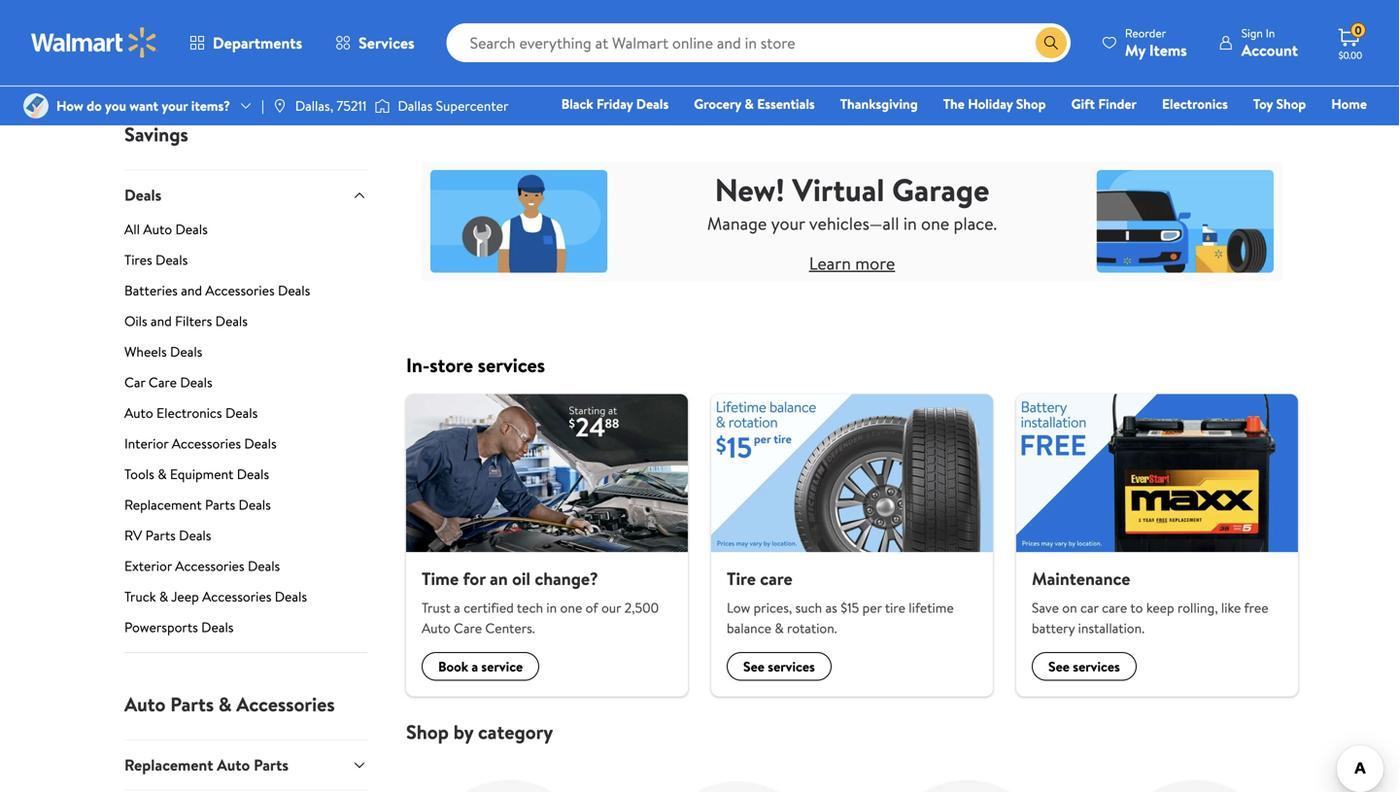Task type: locate. For each thing, give the bounding box(es) containing it.
& left jeep
[[159, 587, 168, 606]]

0 horizontal spatial care
[[149, 373, 177, 392]]

electronics
[[1163, 94, 1229, 113], [157, 404, 222, 422]]

lifetime
[[909, 599, 954, 617]]

1 vertical spatial electronics
[[157, 404, 222, 422]]

0 vertical spatial list
[[395, 394, 1310, 697]]

new! my garage. manage your vehicles—all in one place.. learn more.�� image
[[422, 138, 1283, 305]]

tools & equipment deals
[[124, 465, 269, 484]]

walmart+
[[1310, 122, 1368, 140]]

replacement down auto parts & accessories on the left bottom of the page
[[124, 754, 213, 776]]

0 horizontal spatial your
[[162, 96, 188, 115]]

auto electronics deals
[[124, 404, 258, 422]]

one inside new! virtual garage manage your vehicles—all in one place.
[[921, 211, 950, 236]]

book
[[438, 657, 468, 676]]

0 vertical spatial a
[[454, 599, 460, 617]]

deals inside dropdown button
[[124, 184, 162, 206]]

deals down tires deals link
[[278, 281, 310, 300]]

your right manage
[[771, 211, 805, 236]]

do
[[87, 96, 102, 115]]

0 horizontal spatial  image
[[23, 93, 49, 119]]

one inside time for an oil change? trust a certified tech in one of our 2,500 auto care centers.
[[560, 599, 583, 617]]

battery
[[1032, 619, 1075, 638]]

auto parts & accessories
[[124, 691, 335, 718]]

dallas supercenter
[[398, 96, 509, 115]]

powersports deals link
[[124, 618, 367, 652]]

a inside time for an oil change? trust a certified tech in one of our 2,500 auto care centers.
[[454, 599, 460, 617]]

2 see services from the left
[[1049, 657, 1121, 676]]

truck & jeep accessories deals link
[[124, 587, 367, 614]]

deals down car care deals link
[[225, 404, 258, 422]]

1 see services from the left
[[744, 657, 815, 676]]

0 horizontal spatial and
[[151, 312, 172, 331]]

0 horizontal spatial in
[[547, 599, 557, 617]]

you
[[105, 96, 126, 115]]

2 horizontal spatial services
[[1073, 657, 1121, 676]]

services right store
[[478, 352, 545, 379]]

& for jeep
[[159, 587, 168, 606]]

parts right "rv"
[[145, 526, 176, 545]]

1 horizontal spatial one
[[921, 211, 950, 236]]

1 vertical spatial and
[[151, 312, 172, 331]]

one
[[1219, 122, 1248, 140]]

gift finder link
[[1063, 93, 1146, 114]]

 image
[[23, 93, 49, 119], [375, 96, 390, 116]]

auto down trust
[[422, 619, 451, 638]]

0 vertical spatial in
[[904, 211, 917, 236]]

0 vertical spatial your
[[162, 96, 188, 115]]

1 horizontal spatial your
[[771, 211, 805, 236]]

0 vertical spatial one
[[921, 211, 950, 236]]

1 horizontal spatial  image
[[375, 96, 390, 116]]

care right car
[[149, 373, 177, 392]]

vehicles—all
[[810, 211, 900, 236]]

1 vertical spatial one
[[560, 599, 583, 617]]

auto inside dropdown button
[[217, 754, 250, 776]]

thanksgiving link
[[832, 93, 927, 114]]

1 horizontal spatial services
[[768, 657, 815, 676]]

see for save
[[1049, 657, 1070, 676]]

 image
[[272, 98, 288, 114]]

and
[[181, 281, 202, 300], [151, 312, 172, 331]]

keep
[[1147, 599, 1175, 617]]

savings
[[124, 121, 188, 148]]

tech
[[517, 599, 543, 617]]

oil
[[512, 567, 531, 591]]

replacement parts deals link
[[124, 495, 367, 522]]

wheels
[[124, 342, 167, 361]]

replacement
[[124, 495, 202, 514], [124, 754, 213, 776]]

auto down auto parts & accessories on the left bottom of the page
[[217, 754, 250, 776]]

and inside batteries and accessories deals link
[[181, 281, 202, 300]]

time for an oil change? list item
[[395, 394, 700, 697]]

your right want in the left top of the page
[[162, 96, 188, 115]]

0 horizontal spatial a
[[454, 599, 460, 617]]

list for shop by category
[[395, 744, 1310, 792]]

services inside tire care list item
[[768, 657, 815, 676]]

1 replacement from the top
[[124, 495, 202, 514]]

one left of
[[560, 599, 583, 617]]

learn more
[[809, 251, 896, 276]]

1 list from the top
[[395, 394, 1310, 697]]

exterior accessories deals
[[124, 557, 280, 576]]

parts inside "link"
[[145, 526, 176, 545]]

our
[[602, 599, 621, 617]]

0 horizontal spatial electronics
[[157, 404, 222, 422]]

0 horizontal spatial care
[[760, 567, 793, 591]]

shop left by
[[406, 719, 449, 746]]

the holiday shop
[[944, 94, 1046, 113]]

1 horizontal spatial care
[[1102, 599, 1128, 617]]

1 vertical spatial replacement
[[124, 754, 213, 776]]

deals down replacement parts deals
[[179, 526, 211, 545]]

oils and filters deals
[[124, 312, 248, 331]]

deals up auto electronics deals
[[180, 373, 213, 392]]

your
[[162, 96, 188, 115], [771, 211, 805, 236]]

rotation.
[[787, 619, 838, 638]]

see services for care
[[744, 657, 815, 676]]

items
[[1150, 39, 1188, 61]]

2 list from the top
[[395, 744, 1310, 792]]

0 vertical spatial replacement
[[124, 495, 202, 514]]

1 vertical spatial care
[[454, 619, 482, 638]]

0 horizontal spatial see
[[744, 657, 765, 676]]

& inside tire care low prices, such as $15 per tire lifetime balance & rotation.
[[775, 619, 784, 638]]

2 see from the left
[[1049, 657, 1070, 676]]

such
[[796, 599, 823, 617]]

see inside maintenance list item
[[1049, 657, 1070, 676]]

garage
[[892, 168, 990, 211]]

services inside maintenance list item
[[1073, 657, 1121, 676]]

prices,
[[754, 599, 792, 617]]

and inside oils and filters deals link
[[151, 312, 172, 331]]

items?
[[191, 96, 230, 115]]

toy
[[1254, 94, 1274, 113]]

save
[[1032, 599, 1059, 617]]

dallas,
[[295, 96, 333, 115]]

1 horizontal spatial see services
[[1049, 657, 1121, 676]]

accessories down tires deals link
[[205, 281, 275, 300]]

replacement up rv parts deals
[[124, 495, 202, 514]]

interior accessories deals
[[124, 434, 277, 453]]

want
[[130, 96, 158, 115]]

for
[[463, 567, 486, 591]]

in
[[1266, 25, 1276, 41]]

parts
[[205, 495, 235, 514], [145, 526, 176, 545], [170, 691, 214, 718], [254, 754, 289, 776]]

see down battery on the right bottom
[[1049, 657, 1070, 676]]

deals down tools & equipment deals link
[[239, 495, 271, 514]]

pause image
[[549, 67, 556, 76]]

and up filters
[[181, 281, 202, 300]]

& right tools
[[158, 465, 167, 484]]

1 vertical spatial list
[[395, 744, 1310, 792]]

see services inside maintenance list item
[[1049, 657, 1121, 676]]

account
[[1242, 39, 1299, 61]]

& right "grocery"
[[745, 94, 754, 113]]

parts down equipment
[[205, 495, 235, 514]]

home fashion
[[1073, 94, 1368, 140]]

auto electronics deals link
[[124, 404, 367, 430]]

car care deals
[[124, 373, 213, 392]]

see down balance
[[744, 657, 765, 676]]

1 vertical spatial care
[[1102, 599, 1128, 617]]

auto down powersports
[[124, 691, 166, 718]]

tools
[[124, 465, 154, 484]]

service
[[482, 657, 523, 676]]

accessories up equipment
[[172, 434, 241, 453]]

deals down rv parts deals "link"
[[248, 557, 280, 576]]

carousel controls navigation
[[533, 60, 867, 83]]

grocery
[[694, 94, 742, 113]]

services down 'rotation.'
[[768, 657, 815, 676]]

see services down balance
[[744, 657, 815, 676]]

departments button
[[173, 19, 319, 66]]

 image right 75211
[[375, 96, 390, 116]]

parts up the replacement auto parts
[[170, 691, 214, 718]]

0 vertical spatial care
[[760, 567, 793, 591]]

tire
[[727, 567, 756, 591]]

list containing time for an oil change?
[[395, 394, 1310, 697]]

shop
[[1017, 94, 1046, 113], [1277, 94, 1307, 113], [406, 719, 449, 746]]

1 horizontal spatial see
[[1049, 657, 1070, 676]]

services for tire care
[[768, 657, 815, 676]]

&
[[745, 94, 754, 113], [158, 465, 167, 484], [159, 587, 168, 606], [775, 619, 784, 638], [219, 691, 232, 718]]

one
[[921, 211, 950, 236], [560, 599, 583, 617]]

electronics up interior accessories deals at the bottom left of the page
[[157, 404, 222, 422]]

deals
[[636, 94, 669, 113], [124, 184, 162, 206], [175, 220, 208, 239], [156, 250, 188, 269], [278, 281, 310, 300], [215, 312, 248, 331], [170, 342, 203, 361], [180, 373, 213, 392], [225, 404, 258, 422], [244, 434, 277, 453], [237, 465, 269, 484], [239, 495, 271, 514], [179, 526, 211, 545], [248, 557, 280, 576], [275, 587, 307, 606], [201, 618, 234, 637]]

services down the installation. at right bottom
[[1073, 657, 1121, 676]]

list for in-store services
[[395, 394, 1310, 697]]

one left place.
[[921, 211, 950, 236]]

shop right holiday
[[1017, 94, 1046, 113]]

and right oils
[[151, 312, 172, 331]]

2,500
[[625, 599, 659, 617]]

1 horizontal spatial care
[[454, 619, 482, 638]]

your for virtual
[[771, 211, 805, 236]]

& down prices,
[[775, 619, 784, 638]]

2 replacement from the top
[[124, 754, 213, 776]]

exterior
[[124, 557, 172, 576]]

shop right toy
[[1277, 94, 1307, 113]]

2 horizontal spatial shop
[[1277, 94, 1307, 113]]

see inside tire care list item
[[744, 657, 765, 676]]

1 horizontal spatial in
[[904, 211, 917, 236]]

1 vertical spatial in
[[547, 599, 557, 617]]

accessories up replacement auto parts dropdown button
[[236, 691, 335, 718]]

electronics up registry link
[[1163, 94, 1229, 113]]

replacement parts deals
[[124, 495, 271, 514]]

learn more link
[[809, 251, 896, 276]]

parts for auto
[[170, 691, 214, 718]]

care
[[149, 373, 177, 392], [454, 619, 482, 638]]

0 vertical spatial care
[[149, 373, 177, 392]]

care
[[760, 567, 793, 591], [1102, 599, 1128, 617]]

0 horizontal spatial one
[[560, 599, 583, 617]]

see services down the installation. at right bottom
[[1049, 657, 1121, 676]]

care inside car care deals link
[[149, 373, 177, 392]]

deals up all
[[124, 184, 162, 206]]

tire care list item
[[700, 394, 1005, 697]]

free
[[1245, 599, 1269, 617]]

services
[[478, 352, 545, 379], [768, 657, 815, 676], [1073, 657, 1121, 676]]

in-store services
[[406, 352, 545, 379]]

care up prices,
[[760, 567, 793, 591]]

1 horizontal spatial electronics
[[1163, 94, 1229, 113]]

0 vertical spatial and
[[181, 281, 202, 300]]

1 vertical spatial a
[[472, 657, 478, 676]]

replacement for replacement parts deals
[[124, 495, 202, 514]]

0 horizontal spatial see services
[[744, 657, 815, 676]]

1 see from the left
[[744, 657, 765, 676]]

tires
[[124, 250, 152, 269]]

in inside new! virtual garage manage your vehicles—all in one place.
[[904, 211, 917, 236]]

filters
[[175, 312, 212, 331]]

supercenter
[[436, 96, 509, 115]]

 image left how
[[23, 93, 49, 119]]

care down certified
[[454, 619, 482, 638]]

a right book
[[472, 657, 478, 676]]

manage
[[708, 211, 767, 236]]

balance
[[727, 619, 772, 638]]

services
[[359, 32, 415, 53]]

1 horizontal spatial a
[[472, 657, 478, 676]]

in right the tech
[[547, 599, 557, 617]]

on
[[1063, 599, 1078, 617]]

1 vertical spatial your
[[771, 211, 805, 236]]

care up the installation. at right bottom
[[1102, 599, 1128, 617]]

list
[[395, 394, 1310, 697], [395, 744, 1310, 792]]

1 horizontal spatial and
[[181, 281, 202, 300]]

parts down auto parts & accessories on the left bottom of the page
[[254, 754, 289, 776]]

your inside new! virtual garage manage your vehicles—all in one place.
[[771, 211, 805, 236]]

see services inside tire care list item
[[744, 657, 815, 676]]

in right the vehicles—all
[[904, 211, 917, 236]]

& for equipment
[[158, 465, 167, 484]]

accessories
[[205, 281, 275, 300], [172, 434, 241, 453], [175, 557, 245, 576], [202, 587, 272, 606], [236, 691, 335, 718]]

a right trust
[[454, 599, 460, 617]]

replacement inside dropdown button
[[124, 754, 213, 776]]

the holiday shop link
[[935, 93, 1055, 114]]

new! virtual garage manage your vehicles—all in one place.
[[708, 168, 997, 236]]

black friday deals
[[562, 94, 669, 113]]



Task type: vqa. For each thing, say whether or not it's contained in the screenshot.
In-store button
no



Task type: describe. For each thing, give the bounding box(es) containing it.
fashion link
[[1065, 121, 1127, 141]]

 image for how do you want your items?
[[23, 93, 49, 119]]

1 horizontal spatial shop
[[1017, 94, 1046, 113]]

rv
[[124, 526, 142, 545]]

registry
[[1144, 122, 1193, 140]]

deals inside "link"
[[179, 526, 211, 545]]

sign in account
[[1242, 25, 1299, 61]]

powersports deals
[[124, 618, 234, 637]]

deals down 'all auto deals'
[[156, 250, 188, 269]]

replacement for replacement auto parts
[[124, 754, 213, 776]]

rolling,
[[1178, 599, 1219, 617]]

how do you want your items?
[[56, 96, 230, 115]]

reorder my items
[[1125, 25, 1188, 61]]

time
[[422, 567, 459, 591]]

more
[[856, 251, 896, 276]]

batteries
[[124, 281, 178, 300]]

tire
[[885, 599, 906, 617]]

care inside maintenance save on car care to keep rolling, like free battery installation.
[[1102, 599, 1128, 617]]

shop by category
[[406, 719, 553, 746]]

accessories up truck & jeep accessories deals
[[175, 557, 245, 576]]

auto down car
[[124, 404, 153, 422]]

an
[[490, 567, 508, 591]]

services button
[[319, 19, 431, 66]]

registry link
[[1135, 121, 1202, 141]]

reorder
[[1125, 25, 1167, 41]]

of
[[586, 599, 598, 617]]

category
[[478, 719, 553, 746]]

see for care
[[744, 657, 765, 676]]

your for do
[[162, 96, 188, 115]]

75211
[[337, 96, 367, 115]]

car
[[124, 373, 145, 392]]

0 vertical spatial electronics
[[1163, 94, 1229, 113]]

grocery & essentials
[[694, 94, 815, 113]]

by
[[454, 719, 474, 746]]

deals down truck & jeep accessories deals
[[201, 618, 234, 637]]

$0.00
[[1339, 49, 1363, 62]]

certified
[[464, 599, 514, 617]]

Walmart Site-Wide search field
[[447, 23, 1071, 62]]

how
[[56, 96, 83, 115]]

deals down batteries and accessories deals link
[[215, 312, 248, 331]]

auto inside time for an oil change? trust a certified tech in one of our 2,500 auto care centers.
[[422, 619, 451, 638]]

installation.
[[1079, 619, 1145, 638]]

care inside time for an oil change? trust a certified tech in one of our 2,500 auto care centers.
[[454, 619, 482, 638]]

trust
[[422, 599, 451, 617]]

low
[[727, 599, 751, 617]]

walmart image
[[31, 27, 157, 58]]

black friday deals link
[[553, 93, 678, 114]]

one debit
[[1219, 122, 1284, 140]]

walmart+ link
[[1301, 121, 1376, 141]]

powersports
[[124, 618, 198, 637]]

as
[[826, 599, 838, 617]]

auto right all
[[143, 220, 172, 239]]

virtual
[[793, 168, 885, 211]]

maintenance list item
[[1005, 394, 1310, 697]]

gift
[[1072, 94, 1096, 113]]

search icon image
[[1044, 35, 1059, 51]]

maintenance save on car care to keep rolling, like free battery installation.
[[1032, 567, 1269, 638]]

and for batteries
[[181, 281, 202, 300]]

and for oils
[[151, 312, 172, 331]]

deals down interior accessories deals link on the left of page
[[237, 465, 269, 484]]

interior
[[124, 434, 169, 453]]

 image for dallas supercenter
[[375, 96, 390, 116]]

to
[[1131, 599, 1144, 617]]

0 horizontal spatial services
[[478, 352, 545, 379]]

dallas, 75211
[[295, 96, 367, 115]]

tire care low prices, such as $15 per tire lifetime balance & rotation.
[[727, 567, 954, 638]]

care inside tire care low prices, such as $15 per tire lifetime balance & rotation.
[[760, 567, 793, 591]]

parts for rv
[[145, 526, 176, 545]]

deals up 'tires deals'
[[175, 220, 208, 239]]

like
[[1222, 599, 1242, 617]]

thanksgiving
[[841, 94, 918, 113]]

all auto deals
[[124, 220, 208, 239]]

& up the replacement auto parts
[[219, 691, 232, 718]]

in inside time for an oil change? trust a certified tech in one of our 2,500 auto care centers.
[[547, 599, 557, 617]]

parts inside dropdown button
[[254, 754, 289, 776]]

batteries and accessories deals link
[[124, 281, 367, 308]]

car care deals link
[[124, 373, 367, 400]]

new!
[[715, 168, 785, 211]]

& for essentials
[[745, 94, 754, 113]]

black
[[562, 94, 594, 113]]

|
[[261, 96, 264, 115]]

truck
[[124, 587, 156, 606]]

place.
[[954, 211, 997, 236]]

per
[[863, 599, 882, 617]]

my
[[1125, 39, 1146, 61]]

toy shop
[[1254, 94, 1307, 113]]

debit
[[1251, 122, 1284, 140]]

toy shop link
[[1245, 93, 1315, 114]]

see services for save
[[1049, 657, 1121, 676]]

book a service
[[438, 657, 523, 676]]

change?
[[535, 567, 599, 591]]

learn
[[809, 251, 851, 276]]

jeep
[[171, 587, 199, 606]]

car
[[1081, 599, 1099, 617]]

departments
[[213, 32, 302, 53]]

time for an oil change? trust a certified tech in one of our 2,500 auto care centers.
[[422, 567, 659, 638]]

Search search field
[[447, 23, 1071, 62]]

deals down exterior accessories deals link
[[275, 587, 307, 606]]

rv parts deals
[[124, 526, 211, 545]]

parts for replacement
[[205, 495, 235, 514]]

batteries and accessories deals
[[124, 281, 310, 300]]

finder
[[1099, 94, 1137, 113]]

electronics link
[[1154, 93, 1237, 114]]

deals down auto electronics deals link
[[244, 434, 277, 453]]

store
[[430, 352, 473, 379]]

oils
[[124, 312, 147, 331]]

tires deals link
[[124, 250, 367, 277]]

deals down the oils and filters deals
[[170, 342, 203, 361]]

deals right the friday
[[636, 94, 669, 113]]

grocery & essentials link
[[686, 93, 824, 114]]

services for maintenance
[[1073, 657, 1121, 676]]

0 horizontal spatial shop
[[406, 719, 449, 746]]

accessories down exterior accessories deals link
[[202, 587, 272, 606]]

tools & equipment deals link
[[124, 465, 367, 492]]



